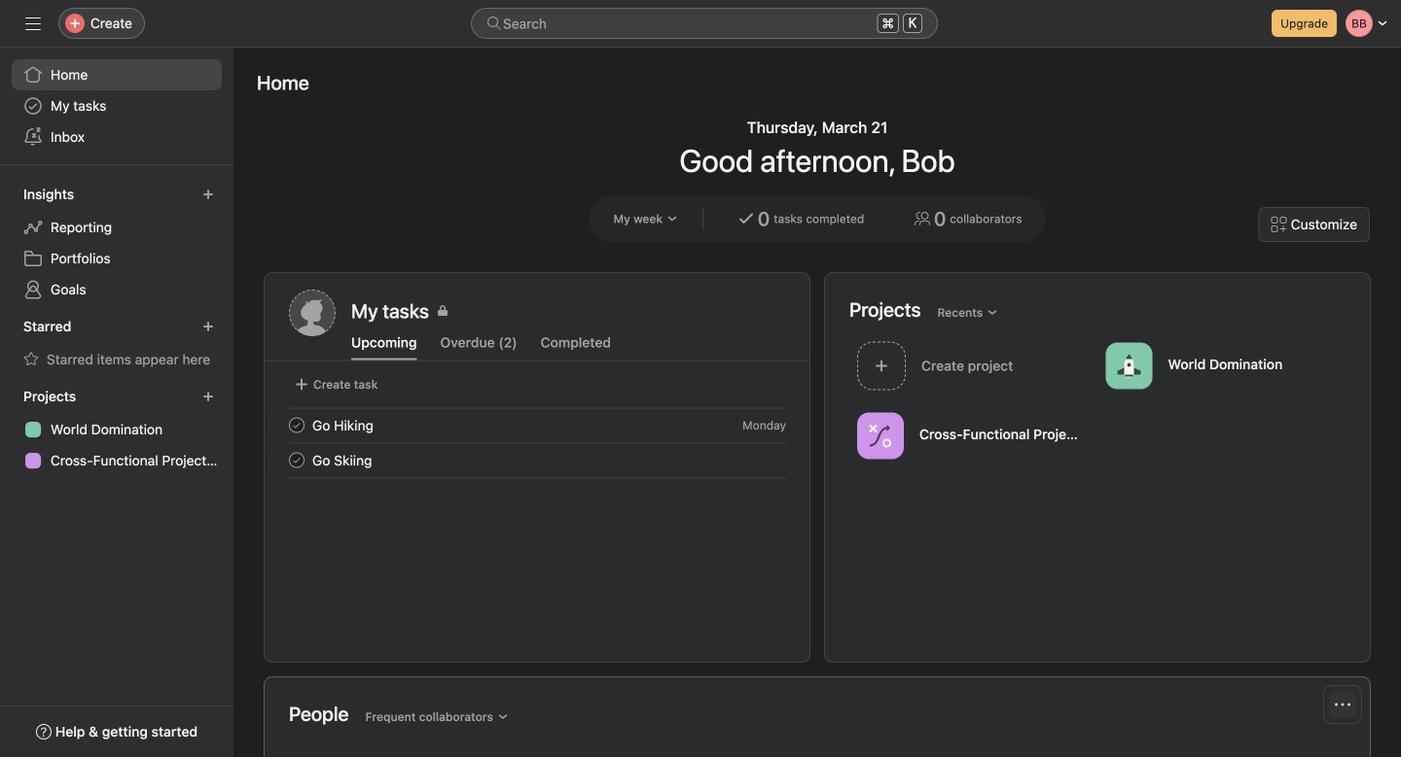 Task type: locate. For each thing, give the bounding box(es) containing it.
None field
[[471, 8, 938, 39]]

starred element
[[0, 309, 234, 379]]

insights element
[[0, 177, 234, 309]]

mark complete image
[[285, 414, 308, 437]]

projects element
[[0, 379, 234, 481]]

list item
[[266, 408, 810, 443], [266, 443, 810, 478]]

Mark complete checkbox
[[285, 414, 308, 437]]

mark complete image
[[285, 449, 308, 472]]

global element
[[0, 48, 234, 164]]

add items to starred image
[[202, 321, 214, 333]]



Task type: vqa. For each thing, say whether or not it's contained in the screenshot.
Mark complete checkbox associated with second list item from the top
yes



Task type: describe. For each thing, give the bounding box(es) containing it.
hide sidebar image
[[25, 16, 41, 31]]

line_and_symbols image
[[869, 425, 892, 448]]

add profile photo image
[[289, 290, 336, 337]]

2 list item from the top
[[266, 443, 810, 478]]

Mark complete checkbox
[[285, 449, 308, 472]]

new project or portfolio image
[[202, 391, 214, 403]]

new insights image
[[202, 189, 214, 200]]

1 list item from the top
[[266, 408, 810, 443]]

rocket image
[[1117, 355, 1141, 378]]

Search tasks, projects, and more text field
[[471, 8, 938, 39]]



